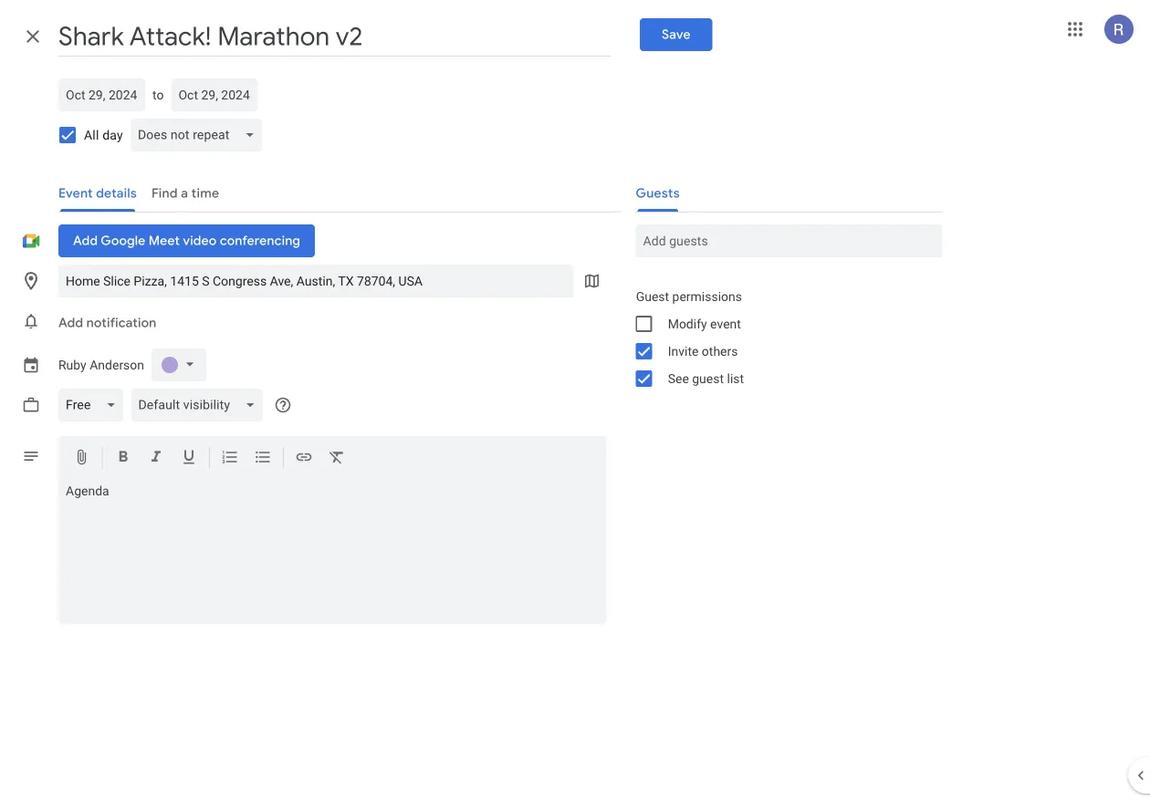 Task type: describe. For each thing, give the bounding box(es) containing it.
modify
[[668, 316, 707, 331]]

day
[[102, 127, 123, 142]]

save button
[[640, 18, 713, 51]]

all
[[84, 127, 99, 142]]

ruby
[[58, 358, 86, 373]]

Location text field
[[66, 265, 567, 298]]

remove formatting image
[[328, 448, 346, 470]]

insert link image
[[295, 448, 313, 470]]

numbered list image
[[221, 448, 239, 470]]

add
[[58, 315, 83, 331]]

to
[[152, 87, 164, 102]]

bulleted list image
[[254, 448, 272, 470]]

Title text field
[[58, 16, 611, 57]]

add notification
[[58, 315, 156, 331]]

italic image
[[147, 448, 165, 470]]

guest
[[636, 289, 669, 304]]

End date text field
[[178, 84, 251, 106]]

all day
[[84, 127, 123, 142]]

see
[[668, 371, 689, 386]]

guest permissions
[[636, 289, 742, 304]]

ruby anderson
[[58, 358, 144, 373]]

modify event
[[668, 316, 741, 331]]

Guests text field
[[643, 225, 935, 257]]

Start date text field
[[66, 84, 138, 106]]



Task type: locate. For each thing, give the bounding box(es) containing it.
anderson
[[90, 358, 144, 373]]

others
[[702, 344, 738, 359]]

see guest list
[[668, 371, 744, 386]]

add notification button
[[51, 301, 164, 345]]

invite others
[[668, 344, 738, 359]]

list
[[727, 371, 744, 386]]

Description text field
[[58, 484, 607, 621]]

agenda
[[66, 484, 109, 499]]

group
[[621, 283, 943, 393]]

invite
[[668, 344, 699, 359]]

save
[[662, 26, 691, 43]]

event
[[710, 316, 741, 331]]

None field
[[130, 119, 270, 152], [58, 389, 131, 422], [131, 389, 270, 422], [130, 119, 270, 152], [58, 389, 131, 422], [131, 389, 270, 422]]

underline image
[[180, 448, 198, 470]]

bold image
[[114, 448, 132, 470]]

group containing guest permissions
[[621, 283, 943, 393]]

guest
[[692, 371, 724, 386]]

notification
[[86, 315, 156, 331]]

formatting options toolbar
[[58, 436, 607, 481]]

permissions
[[672, 289, 742, 304]]



Task type: vqa. For each thing, say whether or not it's contained in the screenshot.
18 Cell
no



